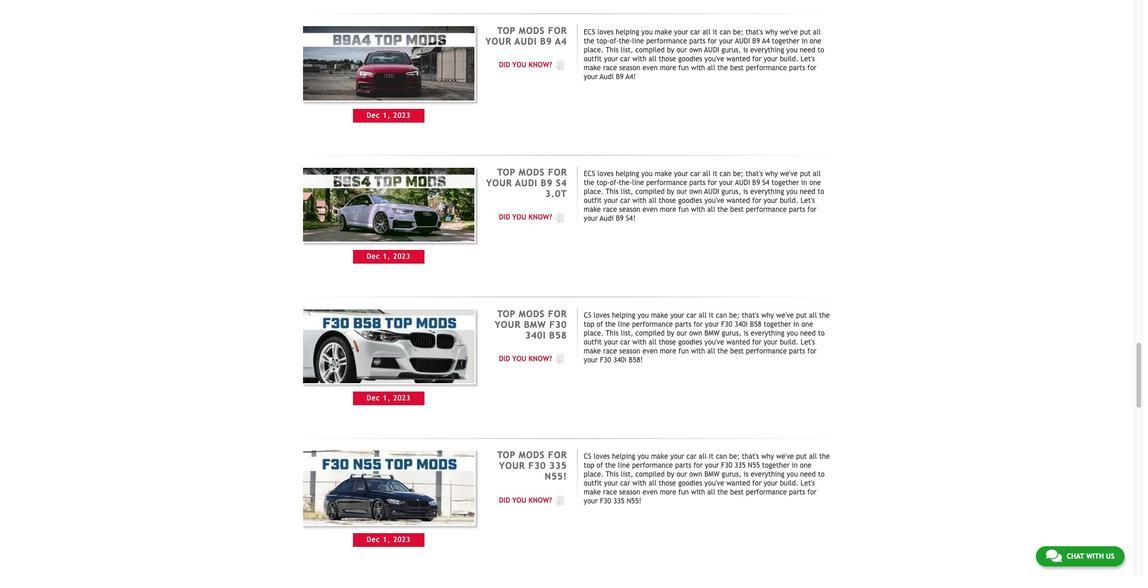 Task type: describe. For each thing, give the bounding box(es) containing it.
wanted for top mods for your audi b9 s4 3.0t
[[727, 196, 750, 205]]

ecs loves helping you make your car all it can be; that's why we've put all the top-of-the-line performance parts for your audi b9 a4 together in one place. this list, compiled by our own audi gurus, is everything you need to outfit your car with all those goodies you've wanted for your build. let's make race season even more fun with all the best performance parts for your audi b9 a4!
[[584, 28, 825, 81]]

loves for top mods for your f30 335 n55!
[[594, 453, 610, 461]]

is for top mods for your bmw f30 340i b58
[[744, 329, 749, 337]]

f30 inside the top mods for your bmw f30 340i b58
[[550, 319, 567, 330]]

place. for top mods for your f30 335 n55!
[[584, 471, 604, 479]]

top for top mods for your audi b9 s4 3.0t
[[497, 167, 516, 177]]

top mods for your bmw f30 340i b58 link
[[495, 308, 567, 340]]

340i inside the top mods for your bmw f30 340i b58
[[525, 330, 546, 340]]

put for top mods for your audi b9 a4
[[800, 28, 811, 36]]

chat
[[1067, 553, 1085, 561]]

did for top mods for your audi b9 s4 3.0t
[[499, 213, 510, 222]]

0 vertical spatial 340i
[[735, 320, 748, 329]]

to for top mods for your bmw f30 340i b58
[[818, 329, 825, 337]]

top for top mods for your audi b9 a4
[[497, 25, 516, 36]]

6 image for top mods for your audi b9 a4
[[552, 59, 567, 71]]

335 inside top mods for your f30 335 n55!
[[550, 461, 567, 471]]

race for top mods for your audi b9 s4 3.0t
[[603, 205, 617, 214]]

need for top mods for your bmw f30 340i b58
[[800, 329, 816, 337]]

audi inside ecs loves helping you make your car all it can be; that's why we've put all the top-of-the-line performance parts for your audi b9 s4 together in one place. this list, compiled by our own audi gurus, is everything you need to outfit your car with all those goodies you've wanted for your build. let's make race season even more fun with all the best performance parts for your audi b9 s4!
[[600, 214, 614, 223]]

one for top mods for your f30 335 n55!
[[800, 462, 812, 470]]

top- for s4
[[597, 179, 610, 187]]

f30 inside top mods for your f30 335 n55!
[[529, 461, 546, 471]]

we've for top mods for your f30 335 n55!
[[777, 453, 794, 461]]

us
[[1107, 553, 1115, 561]]

for inside the top mods for your bmw f30 340i b58
[[548, 308, 567, 319]]

goodies for top mods for your audi b9 a4
[[679, 55, 703, 63]]

for inside top mods for your audi b9 a4
[[548, 25, 567, 36]]

dec 1, 2023 link for top mods for your audi b9 s4 3.0t
[[302, 167, 476, 264]]

top mods for your audi b9 a4 image
[[302, 25, 476, 102]]

list, for top mods for your audi b9 a4
[[621, 46, 634, 54]]

the- for s4
[[619, 179, 632, 187]]

be; for top mods for your audi b9 s4 3.0t
[[733, 170, 744, 178]]

b58 inside cs loves helping you make your car all it can be; that's why we've put all the top of the line performance parts for your f30 340i b58 together in one place. this list, compiled by our own bmw gurus, is everything you need to outfit your car with all those goodies you've wanted for your build. let's make race season even more fun with all the best performance parts for your f30 340i b58!
[[750, 320, 762, 329]]

your inside top mods for your f30 335 n55!
[[499, 461, 525, 471]]

outfit for top mods for your audi b9 s4 3.0t
[[584, 196, 602, 205]]

this for top mods for your bmw f30 340i b58
[[606, 329, 619, 337]]

together for top mods for your f30 335 n55!
[[762, 462, 790, 470]]

b9 inside top mods for your audi b9 s4 3.0t
[[541, 177, 553, 188]]

of for 335
[[597, 462, 603, 470]]

own for top mods for your audi b9 s4 3.0t
[[690, 187, 703, 196]]

2023 for top mods for your audi b9 s4 3.0t
[[394, 253, 411, 261]]

this for top mods for your audi b9 a4
[[606, 46, 619, 54]]

our for top mods for your bmw f30 340i b58
[[677, 329, 687, 337]]

b58 inside the top mods for your bmw f30 340i b58
[[550, 330, 567, 340]]

did you know? for a4
[[499, 61, 552, 69]]

together for top mods for your audi b9 a4
[[772, 37, 800, 45]]

comments image
[[1046, 549, 1063, 563]]

s4 inside ecs loves helping you make your car all it can be; that's why we've put all the top-of-the-line performance parts for your audi b9 s4 together in one place. this list, compiled by our own audi gurus, is everything you need to outfit your car with all those goodies you've wanted for your build. let's make race season even more fun with all the best performance parts for your audi b9 s4!
[[763, 179, 770, 187]]

top for top mods for your bmw f30 340i b58
[[497, 308, 516, 319]]

did for top mods for your f30 335 n55!
[[499, 497, 510, 505]]

be; for top mods for your f30 335 n55!
[[730, 453, 740, 461]]

place. for top mods for your audi b9 a4
[[584, 46, 604, 54]]

a4!
[[626, 73, 636, 81]]

everything for top mods for your audi b9 s4 3.0t
[[751, 187, 785, 196]]

top mods for your audi b9 s4 3.0t image
[[302, 167, 476, 243]]

for inside top mods for your f30 335 n55!
[[548, 450, 567, 461]]

those for top mods for your audi b9 s4 3.0t
[[659, 196, 676, 205]]

season for top mods for your audi b9 s4 3.0t
[[619, 205, 641, 214]]

best for top mods for your f30 335 n55!
[[731, 489, 744, 497]]

those for top mods for your bmw f30 340i b58
[[659, 338, 676, 346]]

it for top mods for your bmw f30 340i b58
[[709, 311, 714, 320]]

everything for top mods for your f30 335 n55!
[[751, 471, 785, 479]]

fun for top mods for your f30 335 n55!
[[679, 489, 689, 497]]

dec for top mods for your audi b9 a4
[[367, 111, 380, 119]]

can for top mods for your bmw f30 340i b58
[[716, 311, 727, 320]]

top mods for your f30 335 n55!
[[497, 450, 567, 482]]

our for top mods for your f30 335 n55!
[[677, 471, 687, 479]]

gurus, for top mods for your bmw f30 340i b58
[[722, 329, 742, 337]]

audi inside "ecs loves helping you make your car all it can be; that's why we've put all the top-of-the-line performance parts for your audi b9 a4 together in one place. this list, compiled by our own audi gurus, is everything you need to outfit your car with all those goodies you've wanted for your build. let's make race season even more fun with all the best performance parts for your audi b9 a4!"
[[600, 73, 614, 81]]

gurus, for top mods for your audi b9 s4 3.0t
[[722, 187, 741, 196]]

top mods for your audi b9 a4
[[486, 25, 567, 46]]

for inside top mods for your audi b9 s4 3.0t
[[548, 167, 567, 177]]

b9 inside top mods for your audi b9 a4
[[540, 36, 552, 46]]

ecs loves helping you make your car all it can be; that's why we've put all the top-of-the-line performance parts for your audi b9 s4 together in one place. this list, compiled by our own audi gurus, is everything you need to outfit your car with all those goodies you've wanted for your build. let's make race season even more fun with all the best performance parts for your audi b9 s4!
[[584, 170, 825, 223]]

mods for n55!
[[519, 450, 545, 461]]

n55! inside top mods for your f30 335 n55!
[[545, 471, 567, 482]]

to for top mods for your audi b9 a4
[[818, 46, 825, 54]]

top for 335
[[584, 462, 595, 470]]

mods for a4
[[519, 25, 545, 36]]

by for top mods for your f30 335 n55!
[[667, 471, 675, 479]]

race for top mods for your f30 335 n55!
[[603, 489, 617, 497]]

one for top mods for your bmw f30 340i b58
[[802, 320, 813, 329]]

ecs for a4
[[584, 28, 596, 36]]

cs loves helping you make your car all it can be; that's why we've put all the top of the line performance parts for your f30 335 n55 together in one place. this list, compiled by our own bmw gurus, is everything you need to outfit your car with all those goodies you've wanted for your build. let's make race season even more fun with all the best performance parts for your f30 335 n55!
[[584, 453, 830, 506]]

you've for top mods for your f30 335 n55!
[[705, 480, 725, 488]]

2 horizontal spatial 335
[[735, 462, 746, 470]]

outfit for top mods for your bmw f30 340i b58
[[584, 338, 602, 346]]

dec 1, 2023 for top mods for your bmw f30 340i b58
[[367, 394, 411, 403]]

line for top mods for your audi b9 s4 3.0t
[[632, 179, 644, 187]]

s4!
[[626, 214, 636, 223]]

ecs for s4
[[584, 170, 596, 178]]

more for top mods for your audi b9 s4 3.0t
[[660, 205, 677, 214]]

this for top mods for your f30 335 n55!
[[606, 471, 619, 479]]

a4 inside "ecs loves helping you make your car all it can be; that's why we've put all the top-of-the-line performance parts for your audi b9 a4 together in one place. this list, compiled by our own audi gurus, is everything you need to outfit your car with all those goodies you've wanted for your build. let's make race season even more fun with all the best performance parts for your audi b9 a4!"
[[762, 37, 770, 45]]

this for top mods for your audi b9 s4 3.0t
[[606, 187, 619, 196]]

line for top mods for your f30 335 n55!
[[618, 462, 630, 470]]

a4 inside top mods for your audi b9 a4
[[555, 36, 567, 46]]

race for top mods for your audi b9 a4
[[603, 64, 617, 72]]

why for top mods for your bmw f30 340i b58
[[762, 311, 774, 320]]

you for top mods for your audi b9 s4 3.0t
[[512, 213, 527, 222]]

own for top mods for your f30 335 n55!
[[690, 471, 703, 479]]

you've for top mods for your audi b9 s4 3.0t
[[705, 196, 725, 205]]

s4 inside top mods for your audi b9 s4 3.0t
[[556, 177, 567, 188]]

build. for top mods for your bmw f30 340i b58
[[780, 338, 799, 346]]

place. for top mods for your audi b9 s4 3.0t
[[584, 187, 604, 196]]

even for top mods for your bmw f30 340i b58
[[643, 347, 658, 355]]

top- for a4
[[597, 37, 610, 45]]

season for top mods for your bmw f30 340i b58
[[619, 347, 641, 355]]

b58!
[[629, 356, 643, 364]]

helping for top mods for your bmw f30 340i b58
[[612, 311, 636, 320]]

loves for top mods for your bmw f30 340i b58
[[594, 311, 610, 320]]

in for top mods for your audi b9 s4 3.0t
[[802, 179, 808, 187]]

place. for top mods for your bmw f30 340i b58
[[584, 329, 604, 337]]

audi inside top mods for your audi b9 a4
[[515, 36, 537, 46]]

by for top mods for your audi b9 s4 3.0t
[[667, 187, 675, 196]]

is for top mods for your audi b9 s4 3.0t
[[744, 187, 749, 196]]



Task type: locate. For each thing, give the bounding box(es) containing it.
compiled
[[636, 46, 665, 54], [636, 187, 665, 196], [636, 329, 665, 337], [636, 471, 665, 479]]

top mods for your f30 335 n55! image
[[302, 450, 476, 527]]

it inside cs loves helping you make your car all it can be; that's why we've put all the top of the line performance parts for your f30 335 n55 together in one place. this list, compiled by our own bmw gurus, is everything you need to outfit your car with all those goodies you've wanted for your build. let's make race season even more fun with all the best performance parts for your f30 335 n55!
[[709, 453, 714, 461]]

let's for top mods for your bmw f30 340i b58
[[801, 338, 815, 346]]

335
[[550, 461, 567, 471], [735, 462, 746, 470], [614, 498, 625, 506]]

is inside "ecs loves helping you make your car all it can be; that's why we've put all the top-of-the-line performance parts for your audi b9 a4 together in one place. this list, compiled by our own audi gurus, is everything you need to outfit your car with all those goodies you've wanted for your build. let's make race season even more fun with all the best performance parts for your audi b9 a4!"
[[744, 46, 749, 54]]

0 vertical spatial b58
[[750, 320, 762, 329]]

in for top mods for your audi b9 a4
[[802, 37, 808, 45]]

3 race from the top
[[603, 347, 617, 355]]

2 vertical spatial 340i
[[614, 356, 627, 364]]

3 let's from the top
[[801, 338, 815, 346]]

2023 for top mods for your f30 335 n55!
[[394, 536, 411, 544]]

1 vertical spatial top
[[584, 462, 595, 470]]

by inside ecs loves helping you make your car all it can be; that's why we've put all the top-of-the-line performance parts for your audi b9 s4 together in one place. this list, compiled by our own audi gurus, is everything you need to outfit your car with all those goodies you've wanted for your build. let's make race season even more fun with all the best performance parts for your audi b9 s4!
[[667, 187, 675, 196]]

compiled for top mods for your f30 335 n55!
[[636, 471, 665, 479]]

6 image down top mods for your audi b9 a4
[[552, 59, 567, 71]]

be; inside cs loves helping you make your car all it can be; that's why we've put all the top of the line performance parts for your f30 335 n55 together in one place. this list, compiled by our own bmw gurus, is everything you need to outfit your car with all those goodies you've wanted for your build. let's make race season even more fun with all the best performance parts for your f30 335 n55!
[[730, 453, 740, 461]]

2 this from the top
[[606, 187, 619, 196]]

b9
[[540, 36, 552, 46], [753, 37, 760, 45], [616, 73, 624, 81], [541, 177, 553, 188], [753, 179, 760, 187], [616, 214, 624, 223]]

2 need from the top
[[800, 187, 816, 196]]

top for top mods for your f30 335 n55!
[[497, 450, 516, 461]]

own inside cs loves helping you make your car all it can be; that's why we've put all the top of the line performance parts for your f30 340i b58 together in one place. this list, compiled by our own bmw gurus, is everything you need to outfit your car with all those goodies you've wanted for your build. let's make race season even more fun with all the best performance parts for your f30 340i b58!
[[690, 329, 703, 337]]

2 cs from the top
[[584, 453, 592, 461]]

n55
[[748, 462, 760, 470]]

top inside top mods for your audi b9 a4
[[497, 25, 516, 36]]

outfit inside cs loves helping you make your car all it can be; that's why we've put all the top of the line performance parts for your f30 335 n55 together in one place. this list, compiled by our own bmw gurus, is everything you need to outfit your car with all those goodies you've wanted for your build. let's make race season even more fun with all the best performance parts for your f30 335 n55!
[[584, 480, 602, 488]]

of- for s4
[[610, 179, 619, 187]]

4 did you know? from the top
[[499, 497, 552, 505]]

wanted inside "ecs loves helping you make your car all it can be; that's why we've put all the top-of-the-line performance parts for your audi b9 a4 together in one place. this list, compiled by our own audi gurus, is everything you need to outfit your car with all those goodies you've wanted for your build. let's make race season even more fun with all the best performance parts for your audi b9 a4!"
[[727, 55, 750, 63]]

dec 1, 2023 for top mods for your f30 335 n55!
[[367, 536, 411, 544]]

helping inside "ecs loves helping you make your car all it can be; that's why we've put all the top-of-the-line performance parts for your audi b9 a4 together in one place. this list, compiled by our own audi gurus, is everything you need to outfit your car with all those goodies you've wanted for your build. let's make race season even more fun with all the best performance parts for your audi b9 a4!"
[[616, 28, 640, 36]]

1 vertical spatial of
[[597, 462, 603, 470]]

6 image
[[552, 59, 567, 71], [552, 353, 567, 365]]

we've inside "ecs loves helping you make your car all it can be; that's why we've put all the top-of-the-line performance parts for your audi b9 a4 together in one place. this list, compiled by our own audi gurus, is everything you need to outfit your car with all those goodies you've wanted for your build. let's make race season even more fun with all the best performance parts for your audi b9 a4!"
[[780, 28, 798, 36]]

one for top mods for your audi b9 s4 3.0t
[[810, 179, 821, 187]]

that's inside ecs loves helping you make your car all it can be; that's why we've put all the top-of-the-line performance parts for your audi b9 s4 together in one place. this list, compiled by our own audi gurus, is everything you need to outfit your car with all those goodies you've wanted for your build. let's make race season even more fun with all the best performance parts for your audi b9 s4!
[[746, 170, 763, 178]]

this inside cs loves helping you make your car all it can be; that's why we've put all the top of the line performance parts for your f30 335 n55 together in one place. this list, compiled by our own bmw gurus, is everything you need to outfit your car with all those goodies you've wanted for your build. let's make race season even more fun with all the best performance parts for your f30 335 n55!
[[606, 471, 619, 479]]

1, down top mods for your audi b9 a4 image
[[383, 111, 391, 119]]

2 of- from the top
[[610, 179, 619, 187]]

those inside cs loves helping you make your car all it can be; that's why we've put all the top of the line performance parts for your f30 335 n55 together in one place. this list, compiled by our own bmw gurus, is everything you need to outfit your car with all those goodies you've wanted for your build. let's make race season even more fun with all the best performance parts for your f30 335 n55!
[[659, 480, 676, 488]]

2 did you know? from the top
[[499, 213, 552, 222]]

know? down the top mods for your bmw f30 340i b58 on the bottom left
[[529, 355, 552, 363]]

2023 down top mods for your audi b9 a4 image
[[394, 111, 411, 119]]

0 vertical spatial of
[[597, 320, 603, 329]]

list, for top mods for your audi b9 s4 3.0t
[[621, 187, 634, 196]]

that's for top mods for your f30 335 n55!
[[742, 453, 760, 461]]

top mods for your bmw f30 340i b58
[[495, 308, 567, 340]]

2 you've from the top
[[705, 196, 725, 205]]

did down top mods for your audi b9 a4
[[499, 61, 510, 69]]

3 need from the top
[[800, 329, 816, 337]]

top
[[584, 320, 595, 329], [584, 462, 595, 470]]

you
[[512, 61, 527, 69], [512, 213, 527, 222], [512, 355, 527, 363], [512, 497, 527, 505]]

4 even from the top
[[643, 489, 658, 497]]

1 vertical spatial top-
[[597, 179, 610, 187]]

one inside cs loves helping you make your car all it can be; that's why we've put all the top of the line performance parts for your f30 340i b58 together in one place. this list, compiled by our own bmw gurus, is everything you need to outfit your car with all those goodies you've wanted for your build. let's make race season even more fun with all the best performance parts for your f30 340i b58!
[[802, 320, 813, 329]]

did you know? down top mods for your f30 335 n55!
[[499, 497, 552, 505]]

2 top- from the top
[[597, 179, 610, 187]]

3 build. from the top
[[780, 338, 799, 346]]

the
[[584, 37, 595, 45], [718, 64, 728, 72], [584, 179, 595, 187], [718, 205, 728, 214], [820, 311, 830, 320], [605, 320, 616, 329], [718, 347, 728, 355], [820, 453, 830, 461], [605, 462, 616, 470], [718, 489, 728, 497]]

more
[[660, 64, 677, 72], [660, 205, 677, 214], [660, 347, 677, 355], [660, 489, 677, 497]]

to for top mods for your audi b9 s4 3.0t
[[818, 187, 825, 196]]

cs loves helping you make your car all it can be; that's why we've put all the top of the line performance parts for your f30 340i b58 together in one place. this list, compiled by our own bmw gurus, is everything you need to outfit your car with all those goodies you've wanted for your build. let's make race season even more fun with all the best performance parts for your f30 340i b58!
[[584, 311, 830, 364]]

more inside cs loves helping you make your car all it can be; that's why we've put all the top of the line performance parts for your f30 340i b58 together in one place. this list, compiled by our own bmw gurus, is everything you need to outfit your car with all those goodies you've wanted for your build. let's make race season even more fun with all the best performance parts for your f30 340i b58!
[[660, 347, 677, 355]]

6 image down the top mods for your bmw f30 340i b58 on the bottom left
[[552, 353, 567, 365]]

let's inside "ecs loves helping you make your car all it can be; that's why we've put all the top-of-the-line performance parts for your audi b9 a4 together in one place. this list, compiled by our own audi gurus, is everything you need to outfit your car with all those goodies you've wanted for your build. let's make race season even more fun with all the best performance parts for your audi b9 a4!"
[[801, 55, 815, 63]]

goodies inside cs loves helping you make your car all it can be; that's why we've put all the top of the line performance parts for your f30 335 n55 together in one place. this list, compiled by our own bmw gurus, is everything you need to outfit your car with all those goodies you've wanted for your build. let's make race season even more fun with all the best performance parts for your f30 335 n55!
[[679, 480, 703, 488]]

3 place. from the top
[[584, 329, 604, 337]]

1 of- from the top
[[610, 37, 619, 45]]

chat with us link
[[1036, 547, 1125, 567]]

those for top mods for your f30 335 n55!
[[659, 480, 676, 488]]

2 horizontal spatial 340i
[[735, 320, 748, 329]]

4 build. from the top
[[780, 480, 799, 488]]

by for top mods for your audi b9 a4
[[667, 46, 675, 54]]

cs right the top mods for your bmw f30 340i b58 on the bottom left
[[584, 311, 592, 320]]

know? for a4
[[529, 61, 552, 69]]

wanted
[[727, 55, 750, 63], [727, 196, 750, 205], [727, 338, 750, 346], [727, 480, 750, 488]]

3 know? from the top
[[529, 355, 552, 363]]

why inside cs loves helping you make your car all it can be; that's why we've put all the top of the line performance parts for your f30 340i b58 together in one place. this list, compiled by our own bmw gurus, is everything you need to outfit your car with all those goodies you've wanted for your build. let's make race season even more fun with all the best performance parts for your f30 340i b58!
[[762, 311, 774, 320]]

did you know? down top mods for your audi b9 a4
[[499, 61, 552, 69]]

gurus, inside cs loves helping you make your car all it can be; that's why we've put all the top of the line performance parts for your f30 340i b58 together in one place. this list, compiled by our own bmw gurus, is everything you need to outfit your car with all those goodies you've wanted for your build. let's make race season even more fun with all the best performance parts for your f30 340i b58!
[[722, 329, 742, 337]]

1 horizontal spatial n55!
[[627, 498, 642, 506]]

goodies
[[679, 55, 703, 63], [679, 196, 703, 205], [679, 338, 703, 346], [679, 480, 703, 488]]

together inside ecs loves helping you make your car all it can be; that's why we've put all the top-of-the-line performance parts for your audi b9 s4 together in one place. this list, compiled by our own audi gurus, is everything you need to outfit your car with all those goodies you've wanted for your build. let's make race season even more fun with all the best performance parts for your audi b9 s4!
[[772, 179, 799, 187]]

can inside ecs loves helping you make your car all it can be; that's why we've put all the top-of-the-line performance parts for your audi b9 s4 together in one place. this list, compiled by our own audi gurus, is everything you need to outfit your car with all those goodies you've wanted for your build. let's make race season even more fun with all the best performance parts for your audi b9 s4!
[[720, 170, 731, 178]]

dec 1, 2023 down the top mods for your bmw f30 340i b58 image
[[367, 394, 411, 403]]

2 1, from the top
[[383, 253, 391, 261]]

line for top mods for your audi b9 a4
[[632, 37, 644, 45]]

line for top mods for your bmw f30 340i b58
[[618, 320, 630, 329]]

2 own from the top
[[690, 187, 703, 196]]

2 place. from the top
[[584, 187, 604, 196]]

2 list, from the top
[[621, 187, 634, 196]]

to inside "ecs loves helping you make your car all it can be; that's why we've put all the top-of-the-line performance parts for your audi b9 a4 together in one place. this list, compiled by our own audi gurus, is everything you need to outfit your car with all those goodies you've wanted for your build. let's make race season even more fun with all the best performance parts for your audi b9 a4!"
[[818, 46, 825, 54]]

4 by from the top
[[667, 471, 675, 479]]

top inside top mods for your f30 335 n55!
[[497, 450, 516, 461]]

dec 1, 2023 down top mods for your f30 335 n55! image
[[367, 536, 411, 544]]

1 race from the top
[[603, 64, 617, 72]]

the- up a4!
[[619, 37, 632, 45]]

loves
[[598, 28, 614, 36], [598, 170, 614, 178], [594, 311, 610, 320], [594, 453, 610, 461]]

6 image down 3.0t
[[552, 212, 567, 224]]

dec 1, 2023 link for top mods for your f30 335 n55!
[[302, 450, 476, 547]]

compiled inside cs loves helping you make your car all it can be; that's why we've put all the top of the line performance parts for your f30 335 n55 together in one place. this list, compiled by our own bmw gurus, is everything you need to outfit your car with all those goodies you've wanted for your build. let's make race season even more fun with all the best performance parts for your f30 335 n55!
[[636, 471, 665, 479]]

everything inside cs loves helping you make your car all it can be; that's why we've put all the top of the line performance parts for your f30 340i b58 together in one place. this list, compiled by our own bmw gurus, is everything you need to outfit your car with all those goodies you've wanted for your build. let's make race season even more fun with all the best performance parts for your f30 340i b58!
[[751, 329, 785, 337]]

3 list, from the top
[[621, 329, 634, 337]]

1 1, from the top
[[383, 111, 391, 119]]

by
[[667, 46, 675, 54], [667, 187, 675, 196], [667, 329, 675, 337], [667, 471, 675, 479]]

top- inside ecs loves helping you make your car all it can be; that's why we've put all the top-of-the-line performance parts for your audi b9 s4 together in one place. this list, compiled by our own audi gurus, is everything you need to outfit your car with all those goodies you've wanted for your build. let's make race season even more fun with all the best performance parts for your audi b9 s4!
[[597, 179, 610, 187]]

list,
[[621, 46, 634, 54], [621, 187, 634, 196], [621, 329, 634, 337], [621, 471, 634, 479]]

1 by from the top
[[667, 46, 675, 54]]

2023 down the top mods for your audi b9 s4 3.0t image on the left of page
[[394, 253, 411, 261]]

1 did from the top
[[499, 61, 510, 69]]

can
[[720, 28, 731, 36], [720, 170, 731, 178], [716, 311, 727, 320], [716, 453, 727, 461]]

dec down the top mods for your audi b9 s4 3.0t image on the left of page
[[367, 253, 380, 261]]

1 even from the top
[[643, 64, 658, 72]]

did you know? for n55!
[[499, 497, 552, 505]]

can for top mods for your f30 335 n55!
[[716, 453, 727, 461]]

together
[[772, 37, 800, 45], [772, 179, 799, 187], [764, 320, 792, 329], [762, 462, 790, 470]]

we've
[[780, 28, 798, 36], [780, 170, 798, 178], [777, 311, 794, 320], [777, 453, 794, 461]]

your inside top mods for your audi b9 s4 3.0t
[[486, 177, 512, 188]]

our
[[677, 46, 687, 54], [677, 187, 687, 196], [677, 329, 687, 337], [677, 471, 687, 479]]

place. inside ecs loves helping you make your car all it can be; that's why we've put all the top-of-the-line performance parts for your audi b9 s4 together in one place. this list, compiled by our own audi gurus, is everything you need to outfit your car with all those goodies you've wanted for your build. let's make race season even more fun with all the best performance parts for your audi b9 s4!
[[584, 187, 604, 196]]

n55! inside cs loves helping you make your car all it can be; that's why we've put all the top of the line performance parts for your f30 335 n55 together in one place. this list, compiled by our own bmw gurus, is everything you need to outfit your car with all those goodies you've wanted for your build. let's make race season even more fun with all the best performance parts for your f30 335 n55!
[[627, 498, 642, 506]]

the- inside "ecs loves helping you make your car all it can be; that's why we've put all the top-of-the-line performance parts for your audi b9 a4 together in one place. this list, compiled by our own audi gurus, is everything you need to outfit your car with all those goodies you've wanted for your build. let's make race season even more fun with all the best performance parts for your audi b9 a4!"
[[619, 37, 632, 45]]

season inside ecs loves helping you make your car all it can be; that's why we've put all the top-of-the-line performance parts for your audi b9 s4 together in one place. this list, compiled by our own audi gurus, is everything you need to outfit your car with all those goodies you've wanted for your build. let's make race season even more fun with all the best performance parts for your audi b9 s4!
[[619, 205, 641, 214]]

mods inside top mods for your audi b9 s4 3.0t
[[519, 167, 545, 177]]

everything for top mods for your bmw f30 340i b58
[[751, 329, 785, 337]]

top mods for your f30 335 n55! link
[[497, 450, 567, 482]]

cs inside cs loves helping you make your car all it can be; that's why we've put all the top of the line performance parts for your f30 340i b58 together in one place. this list, compiled by our own bmw gurus, is everything you need to outfit your car with all those goodies you've wanted for your build. let's make race season even more fun with all the best performance parts for your f30 340i b58!
[[584, 311, 592, 320]]

more for top mods for your f30 335 n55!
[[660, 489, 677, 497]]

3 more from the top
[[660, 347, 677, 355]]

4 you from the top
[[512, 497, 527, 505]]

top inside cs loves helping you make your car all it can be; that's why we've put all the top of the line performance parts for your f30 340i b58 together in one place. this list, compiled by our own bmw gurus, is everything you need to outfit your car with all those goodies you've wanted for your build. let's make race season even more fun with all the best performance parts for your f30 340i b58!
[[584, 320, 595, 329]]

that's for top mods for your audi b9 s4 3.0t
[[746, 170, 763, 178]]

3 those from the top
[[659, 338, 676, 346]]

season for top mods for your f30 335 n55!
[[619, 489, 641, 497]]

did you know?
[[499, 61, 552, 69], [499, 213, 552, 222], [499, 355, 552, 363], [499, 497, 552, 505]]

race inside "ecs loves helping you make your car all it can be; that's why we've put all the top-of-the-line performance parts for your audi b9 a4 together in one place. this list, compiled by our own audi gurus, is everything you need to outfit your car with all those goodies you've wanted for your build. let's make race season even more fun with all the best performance parts for your audi b9 a4!"
[[603, 64, 617, 72]]

1 vertical spatial 340i
[[525, 330, 546, 340]]

everything
[[751, 46, 785, 54], [751, 187, 785, 196], [751, 329, 785, 337], [751, 471, 785, 479]]

be; inside cs loves helping you make your car all it can be; that's why we've put all the top of the line performance parts for your f30 340i b58 together in one place. this list, compiled by our own bmw gurus, is everything you need to outfit your car with all those goodies you've wanted for your build. let's make race season even more fun with all the best performance parts for your f30 340i b58!
[[730, 311, 740, 320]]

2023 for top mods for your audi b9 a4
[[394, 111, 411, 119]]

top mods for your bmw f30 340i b58 image
[[302, 308, 476, 385]]

1, down the top mods for your audi b9 s4 3.0t image on the left of page
[[383, 253, 391, 261]]

build. for top mods for your f30 335 n55!
[[780, 480, 799, 488]]

your inside top mods for your audi b9 a4
[[486, 36, 512, 46]]

1 horizontal spatial 335
[[614, 498, 625, 506]]

your inside the top mods for your bmw f30 340i b58
[[495, 319, 521, 330]]

1 dec 1, 2023 from the top
[[367, 111, 411, 119]]

it for top mods for your audi b9 a4
[[713, 28, 718, 36]]

top right top mods for your bmw f30 340i b58 link
[[584, 320, 595, 329]]

2 top from the top
[[497, 167, 516, 177]]

why
[[766, 28, 778, 36], [766, 170, 778, 178], [762, 311, 774, 320], [762, 453, 774, 461]]

with
[[633, 55, 647, 63], [691, 64, 705, 72], [633, 196, 647, 205], [691, 205, 705, 214], [633, 338, 647, 346], [691, 347, 705, 355], [633, 480, 647, 488], [691, 489, 705, 497], [1087, 553, 1104, 561]]

1 ecs from the top
[[584, 28, 596, 36]]

1 vertical spatial ecs
[[584, 170, 596, 178]]

mods for 340i
[[519, 308, 545, 319]]

did down top mods for your f30 335 n55!
[[499, 497, 510, 505]]

3 our from the top
[[677, 329, 687, 337]]

we've for top mods for your audi b9 s4 3.0t
[[780, 170, 798, 178]]

that's inside "ecs loves helping you make your car all it can be; that's why we've put all the top-of-the-line performance parts for your audi b9 a4 together in one place. this list, compiled by our own audi gurus, is everything you need to outfit your car with all those goodies you've wanted for your build. let's make race season even more fun with all the best performance parts for your audi b9 a4!"
[[746, 28, 763, 36]]

is for top mods for your f30 335 n55!
[[744, 471, 749, 479]]

audi
[[735, 37, 750, 45], [705, 46, 720, 54], [735, 179, 750, 187], [705, 187, 720, 196]]

3 dec from the top
[[367, 394, 380, 403]]

mods inside the top mods for your bmw f30 340i b58
[[519, 308, 545, 319]]

you've inside ecs loves helping you make your car all it can be; that's why we've put all the top-of-the-line performance parts for your audi b9 s4 together in one place. this list, compiled by our own audi gurus, is everything you need to outfit your car with all those goodies you've wanted for your build. let's make race season even more fun with all the best performance parts for your audi b9 s4!
[[705, 196, 725, 205]]

everything inside ecs loves helping you make your car all it can be; that's why we've put all the top-of-the-line performance parts for your audi b9 s4 together in one place. this list, compiled by our own audi gurus, is everything you need to outfit your car with all those goodies you've wanted for your build. let's make race season even more fun with all the best performance parts for your audi b9 s4!
[[751, 187, 785, 196]]

1 more from the top
[[660, 64, 677, 72]]

top-
[[597, 37, 610, 45], [597, 179, 610, 187]]

4 to from the top
[[818, 471, 825, 479]]

3.0t
[[545, 188, 567, 199]]

know? down 3.0t
[[529, 213, 552, 222]]

6 image for top mods for your bmw f30 340i b58
[[552, 353, 567, 365]]

cs for 335
[[584, 453, 592, 461]]

0 horizontal spatial 335
[[550, 461, 567, 471]]

compiled for top mods for your audi b9 a4
[[636, 46, 665, 54]]

in inside cs loves helping you make your car all it can be; that's why we've put all the top of the line performance parts for your f30 335 n55 together in one place. this list, compiled by our own bmw gurus, is everything you need to outfit your car with all those goodies you've wanted for your build. let's make race season even more fun with all the best performance parts for your f30 335 n55!
[[792, 462, 798, 470]]

to inside cs loves helping you make your car all it can be; that's why we've put all the top of the line performance parts for your f30 340i b58 together in one place. this list, compiled by our own bmw gurus, is everything you need to outfit your car with all those goodies you've wanted for your build. let's make race season even more fun with all the best performance parts for your f30 340i b58!
[[818, 329, 825, 337]]

did
[[499, 61, 510, 69], [499, 213, 510, 222], [499, 355, 510, 363], [499, 497, 510, 505]]

you for top mods for your f30 335 n55!
[[512, 497, 527, 505]]

2 mods from the top
[[519, 167, 545, 177]]

our inside cs loves helping you make your car all it can be; that's why we've put all the top of the line performance parts for your f30 335 n55 together in one place. this list, compiled by our own bmw gurus, is everything you need to outfit your car with all those goodies you've wanted for your build. let's make race season even more fun with all the best performance parts for your f30 335 n55!
[[677, 471, 687, 479]]

cs right top mods for your f30 335 n55!
[[584, 453, 592, 461]]

2023
[[394, 111, 411, 119], [394, 253, 411, 261], [394, 394, 411, 403], [394, 536, 411, 544]]

know? for n55!
[[529, 497, 552, 505]]

put inside cs loves helping you make your car all it can be; that's why we've put all the top of the line performance parts for your f30 340i b58 together in one place. this list, compiled by our own bmw gurus, is everything you need to outfit your car with all those goodies you've wanted for your build. let's make race season even more fun with all the best performance parts for your f30 340i b58!
[[797, 311, 807, 320]]

top mods for your audi b9 s4 3.0t link
[[486, 167, 567, 199]]

4 our from the top
[[677, 471, 687, 479]]

did you know? down top mods for your audi b9 s4 3.0t
[[499, 213, 552, 222]]

audi
[[515, 36, 537, 46], [600, 73, 614, 81], [515, 177, 538, 188], [600, 214, 614, 223]]

1 know? from the top
[[529, 61, 552, 69]]

car
[[691, 28, 701, 36], [620, 55, 631, 63], [691, 170, 701, 178], [620, 196, 631, 205], [687, 311, 697, 320], [620, 338, 631, 346], [687, 453, 697, 461], [620, 480, 631, 488]]

our inside cs loves helping you make your car all it can be; that's why we've put all the top of the line performance parts for your f30 340i b58 together in one place. this list, compiled by our own bmw gurus, is everything you need to outfit your car with all those goodies you've wanted for your build. let's make race season even more fun with all the best performance parts for your f30 340i b58!
[[677, 329, 687, 337]]

b58
[[750, 320, 762, 329], [550, 330, 567, 340]]

build. inside cs loves helping you make your car all it can be; that's why we've put all the top of the line performance parts for your f30 340i b58 together in one place. this list, compiled by our own bmw gurus, is everything you need to outfit your car with all those goodies you've wanted for your build. let's make race season even more fun with all the best performance parts for your f30 340i b58!
[[780, 338, 799, 346]]

1 vertical spatial n55!
[[627, 498, 642, 506]]

in for top mods for your f30 335 n55!
[[792, 462, 798, 470]]

own for top mods for your audi b9 a4
[[690, 46, 703, 54]]

did you know? for 340i
[[499, 355, 552, 363]]

1 outfit from the top
[[584, 55, 602, 63]]

mods inside top mods for your f30 335 n55!
[[519, 450, 545, 461]]

loves inside cs loves helping you make your car all it can be; that's why we've put all the top of the line performance parts for your f30 335 n55 together in one place. this list, compiled by our own bmw gurus, is everything you need to outfit your car with all those goodies you've wanted for your build. let's make race season even more fun with all the best performance parts for your f30 335 n55!
[[594, 453, 610, 461]]

0 vertical spatial n55!
[[545, 471, 567, 482]]

know? down top mods for your audi b9 a4
[[529, 61, 552, 69]]

our for top mods for your audi b9 s4 3.0t
[[677, 187, 687, 196]]

4 dec 1, 2023 from the top
[[367, 536, 411, 544]]

outfit for top mods for your audi b9 a4
[[584, 55, 602, 63]]

2 more from the top
[[660, 205, 677, 214]]

of inside cs loves helping you make your car all it can be; that's why we've put all the top of the line performance parts for your f30 340i b58 together in one place. this list, compiled by our own bmw gurus, is everything you need to outfit your car with all those goodies you've wanted for your build. let's make race season even more fun with all the best performance parts for your f30 340i b58!
[[597, 320, 603, 329]]

together inside "ecs loves helping you make your car all it can be; that's why we've put all the top-of-the-line performance parts for your audi b9 a4 together in one place. this list, compiled by our own audi gurus, is everything you need to outfit your car with all those goodies you've wanted for your build. let's make race season even more fun with all the best performance parts for your audi b9 a4!"
[[772, 37, 800, 45]]

did you know? down the top mods for your bmw f30 340i b58 on the bottom left
[[499, 355, 552, 363]]

need for top mods for your f30 335 n55!
[[800, 471, 816, 479]]

it inside "ecs loves helping you make your car all it can be; that's why we've put all the top-of-the-line performance parts for your audi b9 a4 together in one place. this list, compiled by our own audi gurus, is everything you need to outfit your car with all those goodies you've wanted for your build. let's make race season even more fun with all the best performance parts for your audi b9 a4!"
[[713, 28, 718, 36]]

our for top mods for your audi b9 a4
[[677, 46, 687, 54]]

this
[[606, 46, 619, 54], [606, 187, 619, 196], [606, 329, 619, 337], [606, 471, 619, 479]]

2 2023 from the top
[[394, 253, 411, 261]]

4 mods from the top
[[519, 450, 545, 461]]

be;
[[733, 28, 744, 36], [733, 170, 744, 178], [730, 311, 740, 320], [730, 453, 740, 461]]

fun
[[679, 64, 689, 72], [679, 205, 689, 214], [679, 347, 689, 355], [679, 489, 689, 497]]

1 fun from the top
[[679, 64, 689, 72]]

know?
[[529, 61, 552, 69], [529, 213, 552, 222], [529, 355, 552, 363], [529, 497, 552, 505]]

0 horizontal spatial 340i
[[525, 330, 546, 340]]

best inside cs loves helping you make your car all it can be; that's why we've put all the top of the line performance parts for your f30 340i b58 together in one place. this list, compiled by our own bmw gurus, is everything you need to outfit your car with all those goodies you've wanted for your build. let's make race season even more fun with all the best performance parts for your f30 340i b58!
[[731, 347, 744, 355]]

1,
[[383, 111, 391, 119], [383, 253, 391, 261], [383, 394, 391, 403], [383, 536, 391, 544]]

why inside cs loves helping you make your car all it can be; that's why we've put all the top of the line performance parts for your f30 335 n55 together in one place. this list, compiled by our own bmw gurus, is everything you need to outfit your car with all those goodies you've wanted for your build. let's make race season even more fun with all the best performance parts for your f30 335 n55!
[[762, 453, 774, 461]]

dec
[[367, 111, 380, 119], [367, 253, 380, 261], [367, 394, 380, 403], [367, 536, 380, 544]]

helping
[[616, 28, 640, 36], [616, 170, 640, 178], [612, 311, 636, 320], [612, 453, 636, 461]]

build. for top mods for your audi b9 s4 3.0t
[[780, 196, 799, 205]]

3 did you know? from the top
[[499, 355, 552, 363]]

goodies for top mods for your bmw f30 340i b58
[[679, 338, 703, 346]]

that's inside cs loves helping you make your car all it can be; that's why we've put all the top of the line performance parts for your f30 340i b58 together in one place. this list, compiled by our own bmw gurus, is everything you need to outfit your car with all those goodies you've wanted for your build. let's make race season even more fun with all the best performance parts for your f30 340i b58!
[[742, 311, 760, 320]]

a4
[[555, 36, 567, 46], [762, 37, 770, 45]]

audi inside top mods for your audi b9 s4 3.0t
[[515, 177, 538, 188]]

f30
[[550, 319, 567, 330], [721, 320, 733, 329], [600, 356, 611, 364], [529, 461, 546, 471], [721, 462, 733, 470], [600, 498, 611, 506]]

4 did from the top
[[499, 497, 510, 505]]

one inside cs loves helping you make your car all it can be; that's why we've put all the top of the line performance parts for your f30 335 n55 together in one place. this list, compiled by our own bmw gurus, is everything you need to outfit your car with all those goodies you've wanted for your build. let's make race season even more fun with all the best performance parts for your f30 335 n55!
[[800, 462, 812, 470]]

ecs
[[584, 28, 596, 36], [584, 170, 596, 178]]

1 the- from the top
[[619, 37, 632, 45]]

1 need from the top
[[800, 46, 816, 54]]

1 best from the top
[[731, 64, 744, 72]]

gurus,
[[722, 46, 741, 54], [722, 187, 741, 196], [722, 329, 742, 337], [722, 471, 742, 479]]

mods inside top mods for your audi b9 a4
[[519, 25, 545, 36]]

you down top mods for your audi b9 a4
[[512, 61, 527, 69]]

can for top mods for your audi b9 s4 3.0t
[[720, 170, 731, 178]]

it
[[713, 28, 718, 36], [713, 170, 718, 178], [709, 311, 714, 320], [709, 453, 714, 461]]

4 2023 from the top
[[394, 536, 411, 544]]

mods
[[519, 25, 545, 36], [519, 167, 545, 177], [519, 308, 545, 319], [519, 450, 545, 461]]

dec down top mods for your audi b9 a4 image
[[367, 111, 380, 119]]

the-
[[619, 37, 632, 45], [619, 179, 632, 187]]

even for top mods for your audi b9 s4 3.0t
[[643, 205, 658, 214]]

4 fun from the top
[[679, 489, 689, 497]]

1 let's from the top
[[801, 55, 815, 63]]

season
[[619, 64, 641, 72], [619, 205, 641, 214], [619, 347, 641, 355], [619, 489, 641, 497]]

fun inside ecs loves helping you make your car all it can be; that's why we've put all the top-of-the-line performance parts for your audi b9 s4 together in one place. this list, compiled by our own audi gurus, is everything you need to outfit your car with all those goodies you've wanted for your build. let's make race season even more fun with all the best performance parts for your audi b9 s4!
[[679, 205, 689, 214]]

you down top mods for your audi b9 s4 3.0t
[[512, 213, 527, 222]]

let's for top mods for your audi b9 s4 3.0t
[[801, 196, 815, 205]]

need
[[800, 46, 816, 54], [800, 187, 816, 196], [800, 329, 816, 337], [800, 471, 816, 479]]

3 even from the top
[[643, 347, 658, 355]]

2 to from the top
[[818, 187, 825, 196]]

2 dec 1, 2023 link from the top
[[302, 167, 476, 264]]

2 goodies from the top
[[679, 196, 703, 205]]

race
[[603, 64, 617, 72], [603, 205, 617, 214], [603, 347, 617, 355], [603, 489, 617, 497]]

why for top mods for your audi b9 a4
[[766, 28, 778, 36]]

chat with us
[[1067, 553, 1115, 561]]

0 horizontal spatial s4
[[556, 177, 567, 188]]

in
[[802, 37, 808, 45], [802, 179, 808, 187], [794, 320, 800, 329], [792, 462, 798, 470]]

is for top mods for your audi b9 a4
[[744, 46, 749, 54]]

1, down the top mods for your bmw f30 340i b58 image
[[383, 394, 391, 403]]

did down top mods for your audi b9 s4 3.0t
[[499, 213, 510, 222]]

you've
[[705, 55, 725, 63], [705, 196, 725, 205], [705, 338, 725, 346], [705, 480, 725, 488]]

0 horizontal spatial b58
[[550, 330, 567, 340]]

top- inside "ecs loves helping you make your car all it can be; that's why we've put all the top-of-the-line performance parts for your audi b9 a4 together in one place. this list, compiled by our own audi gurus, is everything you need to outfit your car with all those goodies you've wanted for your build. let's make race season even more fun with all the best performance parts for your audi b9 a4!"
[[597, 37, 610, 45]]

1 list, from the top
[[621, 46, 634, 54]]

know? down top mods for your f30 335 n55!
[[529, 497, 552, 505]]

compiled for top mods for your audi b9 s4 3.0t
[[636, 187, 665, 196]]

one for top mods for your audi b9 a4
[[810, 37, 822, 45]]

goodies for top mods for your audi b9 s4 3.0t
[[679, 196, 703, 205]]

1 compiled from the top
[[636, 46, 665, 54]]

it inside cs loves helping you make your car all it can be; that's why we've put all the top of the line performance parts for your f30 340i b58 together in one place. this list, compiled by our own bmw gurus, is everything you need to outfit your car with all those goodies you've wanted for your build. let's make race season even more fun with all the best performance parts for your f30 340i b58!
[[709, 311, 714, 320]]

loves inside cs loves helping you make your car all it can be; that's why we've put all the top of the line performance parts for your f30 340i b58 together in one place. this list, compiled by our own bmw gurus, is everything you need to outfit your car with all those goodies you've wanted for your build. let's make race season even more fun with all the best performance parts for your f30 340i b58!
[[594, 311, 610, 320]]

be; for top mods for your bmw f30 340i b58
[[730, 311, 740, 320]]

top inside cs loves helping you make your car all it can be; that's why we've put all the top of the line performance parts for your f30 335 n55 together in one place. this list, compiled by our own bmw gurus, is everything you need to outfit your car with all those goodies you've wanted for your build. let's make race season even more fun with all the best performance parts for your f30 335 n55!
[[584, 462, 595, 470]]

1 vertical spatial 6 image
[[552, 495, 567, 507]]

1 you've from the top
[[705, 55, 725, 63]]

cs
[[584, 311, 592, 320], [584, 453, 592, 461]]

one
[[810, 37, 822, 45], [810, 179, 821, 187], [802, 320, 813, 329], [800, 462, 812, 470]]

outfit
[[584, 55, 602, 63], [584, 196, 602, 205], [584, 338, 602, 346], [584, 480, 602, 488]]

dec 1, 2023 down top mods for your audi b9 a4 image
[[367, 111, 411, 119]]

put
[[800, 28, 811, 36], [800, 170, 811, 178], [797, 311, 807, 320], [797, 453, 807, 461]]

bmw
[[524, 319, 546, 330], [705, 329, 720, 337], [705, 471, 720, 479]]

that's
[[746, 28, 763, 36], [746, 170, 763, 178], [742, 311, 760, 320], [742, 453, 760, 461]]

3 mods from the top
[[519, 308, 545, 319]]

4 list, from the top
[[621, 471, 634, 479]]

2023 down the top mods for your bmw f30 340i b58 image
[[394, 394, 411, 403]]

that's for top mods for your bmw f30 340i b58
[[742, 311, 760, 320]]

all
[[703, 28, 711, 36], [813, 28, 821, 36], [649, 55, 657, 63], [708, 64, 716, 72], [703, 170, 711, 178], [813, 170, 821, 178], [649, 196, 657, 205], [708, 205, 716, 214], [699, 311, 707, 320], [809, 311, 817, 320], [649, 338, 657, 346], [708, 347, 716, 355], [699, 453, 707, 461], [809, 453, 817, 461], [649, 480, 657, 488], [708, 489, 716, 497]]

list, inside "ecs loves helping you make your car all it can be; that's why we've put all the top-of-the-line performance parts for your audi b9 a4 together in one place. this list, compiled by our own audi gurus, is everything you need to outfit your car with all those goodies you've wanted for your build. let's make race season even more fun with all the best performance parts for your audi b9 a4!"
[[621, 46, 634, 54]]

put inside ecs loves helping you make your car all it can be; that's why we've put all the top-of-the-line performance parts for your audi b9 s4 together in one place. this list, compiled by our own audi gurus, is everything you need to outfit your car with all those goodies you've wanted for your build. let's make race season even more fun with all the best performance parts for your audi b9 s4!
[[800, 170, 811, 178]]

2 of from the top
[[597, 462, 603, 470]]

2 our from the top
[[677, 187, 687, 196]]

0 vertical spatial top-
[[597, 37, 610, 45]]

2 build. from the top
[[780, 196, 799, 205]]

of
[[597, 320, 603, 329], [597, 462, 603, 470]]

cs for f30
[[584, 311, 592, 320]]

put for top mods for your f30 335 n55!
[[797, 453, 807, 461]]

1 horizontal spatial s4
[[763, 179, 770, 187]]

did for top mods for your bmw f30 340i b58
[[499, 355, 510, 363]]

2 season from the top
[[619, 205, 641, 214]]

340i
[[735, 320, 748, 329], [525, 330, 546, 340], [614, 356, 627, 364]]

goodies inside "ecs loves helping you make your car all it can be; that's why we've put all the top-of-the-line performance parts for your audi b9 a4 together in one place. this list, compiled by our own audi gurus, is everything you need to outfit your car with all those goodies you've wanted for your build. let's make race season even more fun with all the best performance parts for your audi b9 a4!"
[[679, 55, 703, 63]]

1 of from the top
[[597, 320, 603, 329]]

0 horizontal spatial n55!
[[545, 471, 567, 482]]

dec 1, 2023 for top mods for your audi b9 s4 3.0t
[[367, 253, 411, 261]]

let's
[[801, 55, 815, 63], [801, 196, 815, 205], [801, 338, 815, 346], [801, 480, 815, 488]]

0 vertical spatial ecs
[[584, 28, 596, 36]]

line inside ecs loves helping you make your car all it can be; that's why we've put all the top-of-the-line performance parts for your audi b9 s4 together in one place. this list, compiled by our own audi gurus, is everything you need to outfit your car with all those goodies you've wanted for your build. let's make race season even more fun with all the best performance parts for your audi b9 s4!
[[632, 179, 644, 187]]

can inside "ecs loves helping you make your car all it can be; that's why we've put all the top-of-the-line performance parts for your audi b9 a4 together in one place. this list, compiled by our own audi gurus, is everything you need to outfit your car with all those goodies you've wanted for your build. let's make race season even more fun with all the best performance parts for your audi b9 a4!"
[[720, 28, 731, 36]]

4 wanted from the top
[[727, 480, 750, 488]]

even inside "ecs loves helping you make your car all it can be; that's why we've put all the top-of-the-line performance parts for your audi b9 a4 together in one place. this list, compiled by our own audi gurus, is everything you need to outfit your car with all those goodies you've wanted for your build. let's make race season even more fun with all the best performance parts for your audi b9 a4!"
[[643, 64, 658, 72]]

1 vertical spatial b58
[[550, 330, 567, 340]]

3 1, from the top
[[383, 394, 391, 403]]

4 you've from the top
[[705, 480, 725, 488]]

line
[[632, 37, 644, 45], [632, 179, 644, 187], [618, 320, 630, 329], [618, 462, 630, 470]]

own
[[690, 46, 703, 54], [690, 187, 703, 196], [690, 329, 703, 337], [690, 471, 703, 479]]

outfit inside "ecs loves helping you make your car all it can be; that's why we've put all the top-of-the-line performance parts for your audi b9 a4 together in one place. this list, compiled by our own audi gurus, is everything you need to outfit your car with all those goodies you've wanted for your build. let's make race season even more fun with all the best performance parts for your audi b9 a4!"
[[584, 55, 602, 63]]

1 vertical spatial 6 image
[[552, 353, 567, 365]]

0 vertical spatial top
[[584, 320, 595, 329]]

3 to from the top
[[818, 329, 825, 337]]

dec 1, 2023
[[367, 111, 411, 119], [367, 253, 411, 261], [367, 394, 411, 403], [367, 536, 411, 544]]

1 did you know? from the top
[[499, 61, 552, 69]]

did for top mods for your audi b9 a4
[[499, 61, 510, 69]]

it for top mods for your audi b9 s4 3.0t
[[713, 170, 718, 178]]

3 you've from the top
[[705, 338, 725, 346]]

top mods for your audi b9 a4 link
[[486, 25, 567, 46]]

1, for top mods for your audi b9 s4 3.0t
[[383, 253, 391, 261]]

you down the top mods for your bmw f30 340i b58 on the bottom left
[[512, 355, 527, 363]]

our inside ecs loves helping you make your car all it can be; that's why we've put all the top-of-the-line performance parts for your audi b9 s4 together in one place. this list, compiled by our own audi gurus, is everything you need to outfit your car with all those goodies you've wanted for your build. let's make race season even more fun with all the best performance parts for your audi b9 s4!
[[677, 187, 687, 196]]

1, down top mods for your f30 335 n55! image
[[383, 536, 391, 544]]

line inside "ecs loves helping you make your car all it can be; that's why we've put all the top-of-the-line performance parts for your audi b9 a4 together in one place. this list, compiled by our own audi gurus, is everything you need to outfit your car with all those goodies you've wanted for your build. let's make race season even more fun with all the best performance parts for your audi b9 a4!"
[[632, 37, 644, 45]]

need inside ecs loves helping you make your car all it can be; that's why we've put all the top-of-the-line performance parts for your audi b9 s4 together in one place. this list, compiled by our own audi gurus, is everything you need to outfit your car with all those goodies you've wanted for your build. let's make race season even more fun with all the best performance parts for your audi b9 s4!
[[800, 187, 816, 196]]

2 6 image from the top
[[552, 495, 567, 507]]

top
[[497, 25, 516, 36], [497, 167, 516, 177], [497, 308, 516, 319], [497, 450, 516, 461]]

more inside cs loves helping you make your car all it can be; that's why we've put all the top of the line performance parts for your f30 335 n55 together in one place. this list, compiled by our own bmw gurus, is everything you need to outfit your car with all those goodies you've wanted for your build. let's make race season even more fun with all the best performance parts for your f30 335 n55!
[[660, 489, 677, 497]]

4 know? from the top
[[529, 497, 552, 505]]

dec 1, 2023 down the top mods for your audi b9 s4 3.0t image on the left of page
[[367, 253, 411, 261]]

4 outfit from the top
[[584, 480, 602, 488]]

of-
[[610, 37, 619, 45], [610, 179, 619, 187]]

2023 for top mods for your bmw f30 340i b58
[[394, 394, 411, 403]]

need for top mods for your audi b9 s4 3.0t
[[800, 187, 816, 196]]

let's for top mods for your audi b9 a4
[[801, 55, 815, 63]]

0 vertical spatial cs
[[584, 311, 592, 320]]

6 image
[[552, 212, 567, 224], [552, 495, 567, 507]]

4 this from the top
[[606, 471, 619, 479]]

1 place. from the top
[[584, 46, 604, 54]]

1 2023 from the top
[[394, 111, 411, 119]]

dec for top mods for your audi b9 s4 3.0t
[[367, 253, 380, 261]]

best
[[731, 64, 744, 72], [731, 205, 744, 214], [731, 347, 744, 355], [731, 489, 744, 497]]

1 vertical spatial the-
[[619, 179, 632, 187]]

mods for s4
[[519, 167, 545, 177]]

1 this from the top
[[606, 46, 619, 54]]

top mods for your audi b9 s4 3.0t
[[486, 167, 567, 199]]

1 horizontal spatial b58
[[750, 320, 762, 329]]

0 vertical spatial 6 image
[[552, 212, 567, 224]]

own for top mods for your bmw f30 340i b58
[[690, 329, 703, 337]]

those inside ecs loves helping you make your car all it can be; that's why we've put all the top-of-the-line performance parts for your audi b9 s4 together in one place. this list, compiled by our own audi gurus, is everything you need to outfit your car with all those goodies you've wanted for your build. let's make race season even more fun with all the best performance parts for your audi b9 s4!
[[659, 196, 676, 205]]

4 top from the top
[[497, 450, 516, 461]]

to for top mods for your f30 335 n55!
[[818, 471, 825, 479]]

0 vertical spatial 6 image
[[552, 59, 567, 71]]

is inside cs loves helping you make your car all it can be; that's why we've put all the top of the line performance parts for your f30 340i b58 together in one place. this list, compiled by our own bmw gurus, is everything you need to outfit your car with all those goodies you've wanted for your build. let's make race season even more fun with all the best performance parts for your f30 340i b58!
[[744, 329, 749, 337]]

2 did from the top
[[499, 213, 510, 222]]

even
[[643, 64, 658, 72], [643, 205, 658, 214], [643, 347, 658, 355], [643, 489, 658, 497]]

4 season from the top
[[619, 489, 641, 497]]

4 let's from the top
[[801, 480, 815, 488]]

bmw inside the top mods for your bmw f30 340i b58
[[524, 319, 546, 330]]

4 1, from the top
[[383, 536, 391, 544]]

top for f30
[[584, 320, 595, 329]]

2023 down top mods for your f30 335 n55! image
[[394, 536, 411, 544]]

loves inside "ecs loves helping you make your car all it can be; that's why we've put all the top-of-the-line performance parts for your audi b9 a4 together in one place. this list, compiled by our own audi gurus, is everything you need to outfit your car with all those goodies you've wanted for your build. let's make race season even more fun with all the best performance parts for your audi b9 a4!"
[[598, 28, 614, 36]]

everything for top mods for your audi b9 a4
[[751, 46, 785, 54]]

you down top mods for your f30 335 n55!
[[512, 497, 527, 505]]

1 our from the top
[[677, 46, 687, 54]]

dec down the top mods for your bmw f30 340i b58 image
[[367, 394, 380, 403]]

2 top from the top
[[584, 462, 595, 470]]

n55!
[[545, 471, 567, 482], [627, 498, 642, 506]]

4 compiled from the top
[[636, 471, 665, 479]]

1 top from the top
[[584, 320, 595, 329]]

build.
[[780, 55, 799, 63], [780, 196, 799, 205], [780, 338, 799, 346], [780, 480, 799, 488]]

2 compiled from the top
[[636, 187, 665, 196]]

dec 1, 2023 link
[[302, 25, 476, 122], [302, 167, 476, 264], [302, 308, 476, 406], [302, 450, 476, 547]]

of inside cs loves helping you make your car all it can be; that's why we've put all the top of the line performance parts for your f30 335 n55 together in one place. this list, compiled by our own bmw gurus, is everything you need to outfit your car with all those goodies you've wanted for your build. let's make race season even more fun with all the best performance parts for your f30 335 n55!
[[597, 462, 603, 470]]

place. inside "ecs loves helping you make your car all it can be; that's why we've put all the top-of-the-line performance parts for your audi b9 a4 together in one place. this list, compiled by our own audi gurus, is everything you need to outfit your car with all those goodies you've wanted for your build. let's make race season even more fun with all the best performance parts for your audi b9 a4!"
[[584, 46, 604, 54]]

loves for top mods for your audi b9 a4
[[598, 28, 614, 36]]

performance
[[647, 37, 688, 45], [746, 64, 787, 72], [647, 179, 688, 187], [746, 205, 787, 214], [632, 320, 673, 329], [746, 347, 787, 355], [632, 462, 673, 470], [746, 489, 787, 497]]

0 vertical spatial of-
[[610, 37, 619, 45]]

those
[[659, 55, 676, 63], [659, 196, 676, 205], [659, 338, 676, 346], [659, 480, 676, 488]]

1 vertical spatial cs
[[584, 453, 592, 461]]

dec 1, 2023 link for top mods for your bmw f30 340i b58
[[302, 308, 476, 406]]

list, inside cs loves helping you make your car all it can be; that's why we've put all the top of the line performance parts for your f30 335 n55 together in one place. this list, compiled by our own bmw gurus, is everything you need to outfit your car with all those goodies you've wanted for your build. let's make race season even more fun with all the best performance parts for your f30 335 n55!
[[621, 471, 634, 479]]

1 dec from the top
[[367, 111, 380, 119]]

to
[[818, 46, 825, 54], [818, 187, 825, 196], [818, 329, 825, 337], [818, 471, 825, 479]]

1 horizontal spatial a4
[[762, 37, 770, 45]]

by for top mods for your bmw f30 340i b58
[[667, 329, 675, 337]]

together inside cs loves helping you make your car all it can be; that's why we've put all the top of the line performance parts for your f30 335 n55 together in one place. this list, compiled by our own bmw gurus, is everything you need to outfit your car with all those goodies you've wanted for your build. let's make race season even more fun with all the best performance parts for your f30 335 n55!
[[762, 462, 790, 470]]

4 those from the top
[[659, 480, 676, 488]]

best for top mods for your audi b9 a4
[[731, 64, 744, 72]]

1 cs from the top
[[584, 311, 592, 320]]

you
[[642, 28, 653, 36], [787, 46, 798, 54], [642, 170, 653, 178], [787, 187, 798, 196], [638, 311, 649, 320], [787, 329, 798, 337], [638, 453, 649, 461], [787, 471, 798, 479]]

we've inside ecs loves helping you make your car all it can be; that's why we've put all the top-of-the-line performance parts for your audi b9 s4 together in one place. this list, compiled by our own audi gurus, is everything you need to outfit your car with all those goodies you've wanted for your build. let's make race season even more fun with all the best performance parts for your audi b9 s4!
[[780, 170, 798, 178]]

best inside cs loves helping you make your car all it can be; that's why we've put all the top of the line performance parts for your f30 335 n55 together in one place. this list, compiled by our own bmw gurus, is everything you need to outfit your car with all those goodies you've wanted for your build. let's make race season even more fun with all the best performance parts for your f30 335 n55!
[[731, 489, 744, 497]]

own inside ecs loves helping you make your car all it can be; that's why we've put all the top-of-the-line performance parts for your audi b9 s4 together in one place. this list, compiled by our own audi gurus, is everything you need to outfit your car with all those goodies you've wanted for your build. let's make race season even more fun with all the best performance parts for your audi b9 s4!
[[690, 187, 703, 196]]

this inside "ecs loves helping you make your car all it can be; that's why we've put all the top-of-the-line performance parts for your audi b9 a4 together in one place. this list, compiled by our own audi gurus, is everything you need to outfit your car with all those goodies you've wanted for your build. let's make race season even more fun with all the best performance parts for your audi b9 a4!"
[[606, 46, 619, 54]]

did down the top mods for your bmw f30 340i b58 on the bottom left
[[499, 355, 510, 363]]

helping for top mods for your audi b9 s4 3.0t
[[616, 170, 640, 178]]

it for top mods for your f30 335 n55!
[[709, 453, 714, 461]]

dec down top mods for your f30 335 n55! image
[[367, 536, 380, 544]]

bmw for top mods for your f30 335 n55!
[[705, 471, 720, 479]]

parts
[[690, 37, 706, 45], [789, 64, 806, 72], [690, 179, 706, 187], [789, 205, 806, 214], [675, 320, 692, 329], [789, 347, 806, 355], [675, 462, 692, 470], [789, 489, 806, 497]]

your
[[674, 28, 688, 36], [486, 36, 512, 46], [719, 37, 734, 45], [604, 55, 618, 63], [764, 55, 778, 63], [584, 73, 598, 81], [674, 170, 688, 178], [486, 177, 512, 188], [719, 179, 734, 187], [604, 196, 618, 205], [764, 196, 778, 205], [584, 214, 598, 223], [671, 311, 685, 320], [495, 319, 521, 330], [705, 320, 719, 329], [604, 338, 618, 346], [764, 338, 778, 346], [584, 356, 598, 364], [671, 453, 685, 461], [499, 461, 525, 471], [705, 462, 719, 470], [604, 480, 618, 488], [764, 480, 778, 488], [584, 498, 598, 506]]

0 horizontal spatial a4
[[555, 36, 567, 46]]

0 vertical spatial the-
[[619, 37, 632, 45]]

bmw for top mods for your bmw f30 340i b58
[[705, 329, 720, 337]]

ecs inside ecs loves helping you make your car all it can be; that's why we've put all the top-of-the-line performance parts for your audi b9 s4 together in one place. this list, compiled by our own audi gurus, is everything you need to outfit your car with all those goodies you've wanted for your build. let's make race season even more fun with all the best performance parts for your audi b9 s4!
[[584, 170, 596, 178]]

3 this from the top
[[606, 329, 619, 337]]

6 image down top mods for your f30 335 n55!
[[552, 495, 567, 507]]

s4
[[556, 177, 567, 188], [763, 179, 770, 187]]

be; inside ecs loves helping you make your car all it can be; that's why we've put all the top-of-the-line performance parts for your audi b9 s4 together in one place. this list, compiled by our own audi gurus, is everything you need to outfit your car with all those goodies you've wanted for your build. let's make race season even more fun with all the best performance parts for your audi b9 s4!
[[733, 170, 744, 178]]

1 everything from the top
[[751, 46, 785, 54]]

place.
[[584, 46, 604, 54], [584, 187, 604, 196], [584, 329, 604, 337], [584, 471, 604, 479]]

1 vertical spatial of-
[[610, 179, 619, 187]]

let's inside cs loves helping you make your car all it can be; that's why we've put all the top of the line performance parts for your f30 340i b58 together in one place. this list, compiled by our own bmw gurus, is everything you need to outfit your car with all those goodies you've wanted for your build. let's make race season even more fun with all the best performance parts for your f30 340i b58!
[[801, 338, 815, 346]]

1 horizontal spatial 340i
[[614, 356, 627, 364]]

1 top- from the top
[[597, 37, 610, 45]]

gurus, inside cs loves helping you make your car all it can be; that's why we've put all the top of the line performance parts for your f30 335 n55 together in one place. this list, compiled by our own bmw gurus, is everything you need to outfit your car with all those goodies you've wanted for your build. let's make race season even more fun with all the best performance parts for your f30 335 n55!
[[722, 471, 742, 479]]

is
[[744, 46, 749, 54], [744, 187, 749, 196], [744, 329, 749, 337], [744, 471, 749, 479]]

3 everything from the top
[[751, 329, 785, 337]]

the- up s4! at the top
[[619, 179, 632, 187]]

in inside "ecs loves helping you make your car all it can be; that's why we've put all the top-of-the-line performance parts for your audi b9 a4 together in one place. this list, compiled by our own audi gurus, is everything you need to outfit your car with all those goodies you've wanted for your build. let's make race season even more fun with all the best performance parts for your audi b9 a4!"
[[802, 37, 808, 45]]

even for top mods for your f30 335 n55!
[[643, 489, 658, 497]]

for
[[548, 25, 567, 36], [708, 37, 717, 45], [753, 55, 762, 63], [808, 64, 817, 72], [548, 167, 567, 177], [708, 179, 717, 187], [753, 196, 762, 205], [808, 205, 817, 214], [548, 308, 567, 319], [694, 320, 703, 329], [753, 338, 762, 346], [808, 347, 817, 355], [548, 450, 567, 461], [694, 462, 703, 470], [753, 480, 762, 488], [808, 489, 817, 497]]

1 wanted from the top
[[727, 55, 750, 63]]

helping inside ecs loves helping you make your car all it can be; that's why we've put all the top-of-the-line performance parts for your audi b9 s4 together in one place. this list, compiled by our own audi gurus, is everything you need to outfit your car with all those goodies you've wanted for your build. let's make race season even more fun with all the best performance parts for your audi b9 s4!
[[616, 170, 640, 178]]

make
[[655, 28, 672, 36], [584, 64, 601, 72], [655, 170, 672, 178], [584, 205, 601, 214], [651, 311, 668, 320], [584, 347, 601, 355], [651, 453, 668, 461], [584, 489, 601, 497]]

top right top mods for your f30 335 n55!
[[584, 462, 595, 470]]



Task type: vqa. For each thing, say whether or not it's contained in the screenshot.
left List
no



